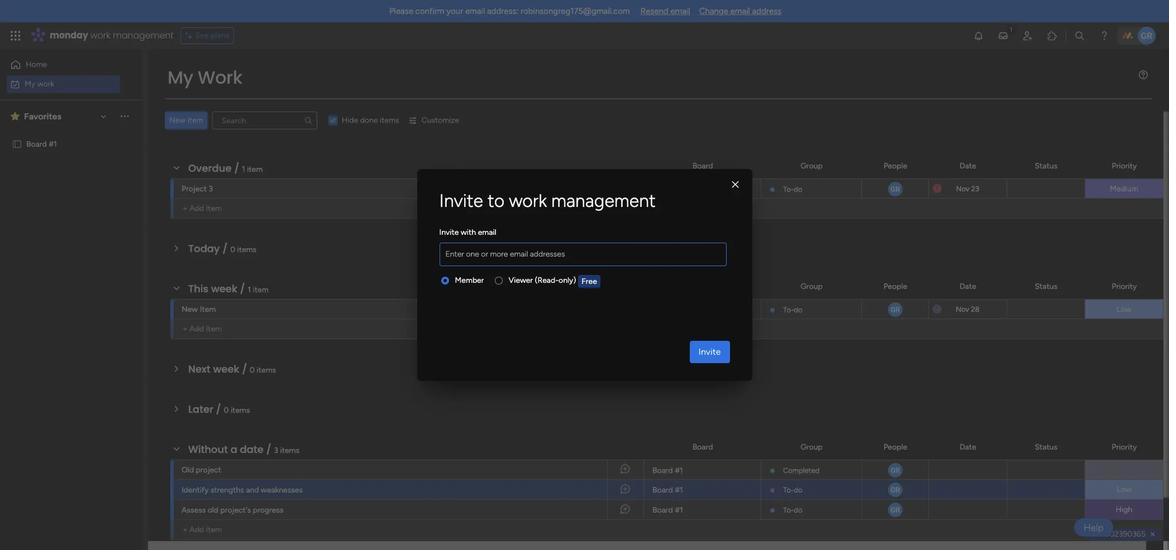 Task type: vqa. For each thing, say whether or not it's contained in the screenshot.
bottommost Date
yes



Task type: describe. For each thing, give the bounding box(es) containing it.
1 + add item from the top
[[183, 204, 222, 213]]

invite with email
[[439, 228, 497, 238]]

my for my work
[[168, 65, 193, 90]]

free
[[582, 277, 597, 287]]

done
[[360, 116, 378, 125]]

0 for later /
[[224, 406, 229, 416]]

0 vertical spatial 3
[[209, 184, 213, 194]]

3 to- from the top
[[783, 487, 794, 495]]

3 do from the top
[[794, 487, 803, 495]]

item down project 3
[[206, 204, 222, 213]]

see
[[195, 31, 209, 40]]

today / 0 items
[[188, 242, 257, 256]]

board #1 for third board #1 link from the bottom
[[653, 467, 683, 476]]

help button
[[1074, 519, 1114, 537]]

4 to-do from the top
[[783, 507, 803, 515]]

please
[[389, 6, 413, 16]]

item down the new item
[[206, 325, 222, 334]]

items inside today / 0 items
[[237, 245, 257, 255]]

hide done items
[[342, 116, 399, 125]]

home button
[[7, 56, 120, 74]]

/ right later
[[216, 403, 221, 417]]

3 + from the top
[[183, 526, 188, 535]]

302390365
[[1105, 530, 1146, 540]]

board #1 for fourth board #1 link from the bottom
[[653, 185, 683, 194]]

robinsongreg175@gmail.com
[[521, 6, 630, 16]]

3 + add item from the top
[[183, 526, 222, 535]]

old project
[[182, 466, 221, 475]]

2 + add item from the top
[[183, 325, 222, 334]]

board #1 for 4th board #1 link from the top of the page
[[653, 506, 683, 516]]

plans
[[211, 31, 229, 40]]

my work button
[[7, 75, 120, 93]]

member
[[455, 276, 484, 286]]

3 inside 'without a date / 3 items'
[[274, 446, 278, 456]]

date for /
[[960, 443, 977, 452]]

nov 28
[[956, 305, 980, 314]]

new item
[[169, 116, 203, 125]]

assess
[[182, 506, 206, 516]]

2 low from the top
[[1117, 486, 1132, 495]]

public board image
[[12, 139, 22, 149]]

search everything image
[[1074, 30, 1086, 41]]

id:
[[1094, 530, 1104, 540]]

next
[[188, 363, 211, 377]]

invite button
[[690, 341, 730, 364]]

1 image
[[1006, 23, 1016, 35]]

medium
[[1110, 184, 1139, 194]]

2 to-do from the top
[[783, 306, 803, 315]]

overdue / 1 item
[[188, 161, 263, 175]]

without a date / 3 items
[[188, 443, 299, 457]]

old
[[182, 466, 194, 475]]

email right the with
[[478, 228, 497, 238]]

status for item
[[1035, 161, 1058, 171]]

new item
[[182, 305, 216, 315]]

1 horizontal spatial management
[[551, 191, 656, 212]]

see plans button
[[180, 27, 234, 44]]

2 add from the top
[[190, 325, 204, 334]]

/ right date
[[266, 443, 271, 457]]

board inside board #1 'list box'
[[26, 139, 47, 149]]

work
[[198, 65, 243, 90]]

project
[[196, 466, 221, 475]]

resend
[[641, 6, 669, 16]]

week for next
[[213, 363, 239, 377]]

priority for 1
[[1112, 282, 1137, 291]]

select product image
[[10, 30, 21, 41]]

greg robinson image
[[1138, 27, 1156, 45]]

2 + from the top
[[183, 325, 188, 334]]

customize button
[[404, 112, 464, 130]]

items inside the later / 0 items
[[231, 406, 250, 416]]

my for my work
[[25, 79, 35, 89]]

date for item
[[960, 161, 977, 171]]

close image
[[732, 181, 739, 189]]

monday work management
[[50, 29, 174, 42]]

customize
[[422, 116, 459, 125]]

1 inside overdue / 1 item
[[242, 165, 245, 174]]

items inside 'without a date / 3 items'
[[280, 446, 299, 456]]

email right your
[[465, 6, 485, 16]]

item inside 'this week / 1 item'
[[253, 286, 269, 295]]

1 to- from the top
[[783, 185, 794, 194]]

priority for /
[[1112, 443, 1137, 452]]

without
[[188, 443, 228, 457]]

please confirm your email address: robinsongreg175@gmail.com
[[389, 6, 630, 16]]

confirm
[[415, 6, 445, 16]]

notifications image
[[973, 30, 984, 41]]

project
[[182, 184, 207, 194]]

/ right overdue at the top
[[234, 161, 239, 175]]

/ right next
[[242, 363, 247, 377]]

inbox image
[[998, 30, 1009, 41]]

item down old
[[206, 526, 222, 535]]

search image
[[304, 116, 313, 125]]

new item button
[[165, 112, 208, 130]]

progress
[[253, 506, 284, 516]]

2 to- from the top
[[783, 306, 794, 315]]

invite for invite to work management
[[439, 191, 483, 212]]

3 to-do from the top
[[783, 487, 803, 495]]

v2 overdue deadline image
[[933, 184, 942, 194]]

4 to- from the top
[[783, 507, 794, 515]]

this
[[188, 282, 209, 296]]

weaknesses
[[261, 486, 303, 496]]

Enter one or more email addresses text field
[[442, 244, 724, 266]]

favorites
[[24, 111, 61, 122]]

your
[[447, 6, 463, 16]]

#1 for fourth board #1 link from the bottom
[[675, 185, 683, 194]]

a
[[231, 443, 237, 457]]

with
[[461, 228, 476, 238]]

change email address
[[699, 6, 782, 16]]

change
[[699, 6, 728, 16]]

1 to-do from the top
[[783, 185, 803, 194]]

/ right today
[[222, 242, 228, 256]]

nov for nov 28
[[956, 305, 970, 314]]

help
[[1084, 523, 1104, 534]]

1 do from the top
[[794, 185, 803, 194]]

v2 star 2 image
[[11, 110, 20, 123]]

28
[[971, 305, 980, 314]]

email right change
[[731, 6, 750, 16]]

1 add from the top
[[190, 204, 204, 213]]

next week / 0 items
[[188, 363, 276, 377]]

1 inside 'this week / 1 item'
[[248, 286, 251, 295]]

people for 1
[[884, 282, 908, 291]]

3 board #1 link from the top
[[651, 480, 754, 501]]

completed
[[783, 467, 820, 475]]

board #1 list box
[[0, 132, 142, 221]]

overdue
[[188, 161, 232, 175]]

project 3
[[182, 184, 213, 194]]



Task type: locate. For each thing, give the bounding box(es) containing it.
work
[[90, 29, 110, 42], [37, 79, 54, 89], [509, 191, 547, 212]]

invite for invite
[[699, 347, 721, 358]]

0 inside the later / 0 items
[[224, 406, 229, 416]]

None search field
[[212, 112, 317, 130]]

0 vertical spatial week
[[211, 282, 237, 296]]

#1 for second board #1 link from the bottom of the page
[[675, 486, 683, 496]]

date for 1
[[960, 282, 977, 291]]

1 nov from the top
[[956, 185, 970, 193]]

1 vertical spatial new
[[182, 305, 198, 315]]

2 vertical spatial 0
[[224, 406, 229, 416]]

new inside button
[[169, 116, 186, 125]]

new for new item
[[182, 305, 198, 315]]

high
[[1116, 506, 1133, 515]]

item inside button
[[188, 116, 203, 125]]

1 group from the top
[[801, 161, 823, 171]]

week right next
[[213, 363, 239, 377]]

1 vertical spatial people
[[884, 282, 908, 291]]

2 vertical spatial status
[[1035, 443, 1058, 452]]

week for this
[[211, 282, 237, 296]]

viewer
[[509, 276, 533, 286]]

2 vertical spatial people
[[884, 443, 908, 452]]

nov 23
[[956, 185, 980, 193]]

item inside overdue / 1 item
[[247, 165, 263, 174]]

0 vertical spatial nov
[[956, 185, 970, 193]]

0 horizontal spatial 1
[[242, 165, 245, 174]]

nov
[[956, 185, 970, 193], [956, 305, 970, 314]]

3 right date
[[274, 446, 278, 456]]

home
[[26, 60, 47, 69]]

3 status from the top
[[1035, 443, 1058, 452]]

week right this
[[211, 282, 237, 296]]

id: 302390365
[[1094, 530, 1146, 540]]

people for /
[[884, 443, 908, 452]]

1 vertical spatial 0
[[250, 366, 255, 375]]

1 horizontal spatial 0
[[230, 245, 235, 255]]

0 vertical spatial 1
[[242, 165, 245, 174]]

my left work
[[168, 65, 193, 90]]

week
[[211, 282, 237, 296], [213, 363, 239, 377]]

priority
[[1112, 161, 1137, 171], [1112, 282, 1137, 291], [1112, 443, 1137, 452]]

invite inside button
[[699, 347, 721, 358]]

0 vertical spatial status
[[1035, 161, 1058, 171]]

do
[[794, 185, 803, 194], [794, 306, 803, 315], [794, 487, 803, 495], [794, 507, 803, 515]]

2 vertical spatial group
[[801, 443, 823, 452]]

invite
[[439, 191, 483, 212], [439, 228, 459, 238], [699, 347, 721, 358]]

1 vertical spatial 1
[[248, 286, 251, 295]]

identify
[[182, 486, 209, 496]]

+ add item
[[183, 204, 222, 213], [183, 325, 222, 334], [183, 526, 222, 535]]

1 low from the top
[[1117, 305, 1132, 315]]

monday
[[50, 29, 88, 42]]

help image
[[1099, 30, 1110, 41]]

assess old project's progress
[[182, 506, 284, 516]]

0 horizontal spatial 3
[[209, 184, 213, 194]]

0 vertical spatial +
[[183, 204, 188, 213]]

2 vertical spatial date
[[960, 443, 977, 452]]

1 right overdue at the top
[[242, 165, 245, 174]]

1 vertical spatial week
[[213, 363, 239, 377]]

to-do
[[783, 185, 803, 194], [783, 306, 803, 315], [783, 487, 803, 495], [783, 507, 803, 515]]

later / 0 items
[[188, 403, 250, 417]]

1 down today / 0 items
[[248, 286, 251, 295]]

1 vertical spatial 3
[[274, 446, 278, 456]]

3 right project
[[209, 184, 213, 194]]

work for monday
[[90, 29, 110, 42]]

2 horizontal spatial work
[[509, 191, 547, 212]]

new down this
[[182, 305, 198, 315]]

group for 1
[[801, 282, 823, 291]]

old
[[208, 506, 218, 516]]

status for 1
[[1035, 282, 1058, 291]]

address:
[[487, 6, 519, 16]]

Filter dashboard by text search field
[[212, 112, 317, 130]]

my work
[[168, 65, 243, 90]]

0 vertical spatial low
[[1117, 305, 1132, 315]]

1 vertical spatial priority
[[1112, 282, 1137, 291]]

0 horizontal spatial my
[[25, 79, 35, 89]]

resend email link
[[641, 6, 690, 16]]

1 vertical spatial low
[[1117, 486, 1132, 495]]

#1 inside 'list box'
[[49, 139, 57, 149]]

0 horizontal spatial management
[[113, 29, 174, 42]]

favorites button
[[8, 107, 111, 126]]

add down assess
[[190, 526, 204, 535]]

0 for today /
[[230, 245, 235, 255]]

3 date from the top
[[960, 443, 977, 452]]

board #1 for second board #1 link from the bottom of the page
[[653, 486, 683, 496]]

project's
[[220, 506, 251, 516]]

0 right today
[[230, 245, 235, 255]]

item
[[206, 204, 222, 213], [200, 305, 216, 315], [206, 325, 222, 334], [206, 526, 222, 535]]

3
[[209, 184, 213, 194], [274, 446, 278, 456]]

3 group from the top
[[801, 443, 823, 452]]

1 vertical spatial invite
[[439, 228, 459, 238]]

#1
[[49, 139, 57, 149], [675, 185, 683, 194], [675, 467, 683, 476], [675, 486, 683, 496], [675, 506, 683, 516]]

2 vertical spatial item
[[253, 286, 269, 295]]

1 vertical spatial management
[[551, 191, 656, 212]]

only)
[[559, 276, 576, 286]]

0 vertical spatial priority
[[1112, 161, 1137, 171]]

my down home
[[25, 79, 35, 89]]

1
[[242, 165, 245, 174], [248, 286, 251, 295]]

2 status from the top
[[1035, 282, 1058, 291]]

0 horizontal spatial work
[[37, 79, 54, 89]]

0 right later
[[224, 406, 229, 416]]

1 vertical spatial +
[[183, 325, 188, 334]]

2 vertical spatial work
[[509, 191, 547, 212]]

0 inside today / 0 items
[[230, 245, 235, 255]]

+ down project
[[183, 204, 188, 213]]

status
[[1035, 161, 1058, 171], [1035, 282, 1058, 291], [1035, 443, 1058, 452]]

see plans
[[195, 31, 229, 40]]

strengths
[[211, 486, 244, 496]]

identify strengths and weaknesses
[[182, 486, 303, 496]]

+ add item down assess
[[183, 526, 222, 535]]

add
[[190, 204, 204, 213], [190, 325, 204, 334], [190, 526, 204, 535]]

3 add from the top
[[190, 526, 204, 535]]

work right monday
[[90, 29, 110, 42]]

23
[[972, 185, 980, 193]]

1 date from the top
[[960, 161, 977, 171]]

0 vertical spatial management
[[113, 29, 174, 42]]

2 group from the top
[[801, 282, 823, 291]]

3 people from the top
[[884, 443, 908, 452]]

invite for invite with email
[[439, 228, 459, 238]]

1 vertical spatial work
[[37, 79, 54, 89]]

items
[[380, 116, 399, 125], [237, 245, 257, 255], [257, 366, 276, 375], [231, 406, 250, 416], [280, 446, 299, 456]]

work for my
[[37, 79, 54, 89]]

hide
[[342, 116, 358, 125]]

2 vertical spatial priority
[[1112, 443, 1137, 452]]

add down project 3
[[190, 204, 204, 213]]

2 vertical spatial +
[[183, 526, 188, 535]]

0 up the later / 0 items
[[250, 366, 255, 375]]

board #1 inside 'list box'
[[26, 139, 57, 149]]

1 + from the top
[[183, 204, 188, 213]]

change email address link
[[699, 6, 782, 16]]

4 do from the top
[[794, 507, 803, 515]]

my work
[[25, 79, 54, 89]]

0 inside "next week / 0 items"
[[250, 366, 255, 375]]

people
[[884, 161, 908, 171], [884, 282, 908, 291], [884, 443, 908, 452]]

2 board #1 link from the top
[[651, 461, 754, 481]]

my inside button
[[25, 79, 35, 89]]

1 horizontal spatial 3
[[274, 446, 278, 456]]

invite to work management
[[439, 191, 656, 212]]

0 vertical spatial item
[[188, 116, 203, 125]]

remove image
[[1149, 531, 1158, 540]]

date
[[240, 443, 264, 457]]

1 vertical spatial + add item
[[183, 325, 222, 334]]

#1 for third board #1 link from the bottom
[[675, 467, 683, 476]]

work inside button
[[37, 79, 54, 89]]

later
[[188, 403, 213, 417]]

0 vertical spatial group
[[801, 161, 823, 171]]

nov left 23
[[956, 185, 970, 193]]

resend email
[[641, 6, 690, 16]]

group for item
[[801, 161, 823, 171]]

2 horizontal spatial 0
[[250, 366, 255, 375]]

board #1 link
[[651, 179, 754, 199], [651, 461, 754, 481], [651, 480, 754, 501], [651, 501, 754, 521]]

/ right this
[[240, 282, 245, 296]]

1 people from the top
[[884, 161, 908, 171]]

nov left 28
[[956, 305, 970, 314]]

work right to
[[509, 191, 547, 212]]

to-
[[783, 185, 794, 194], [783, 306, 794, 315], [783, 487, 794, 495], [783, 507, 794, 515]]

new down 'my work'
[[169, 116, 186, 125]]

new
[[169, 116, 186, 125], [182, 305, 198, 315]]

2 vertical spatial add
[[190, 526, 204, 535]]

to
[[488, 191, 505, 212]]

2 nov from the top
[[956, 305, 970, 314]]

and
[[246, 486, 259, 496]]

0 vertical spatial new
[[169, 116, 186, 125]]

today
[[188, 242, 220, 256]]

1 vertical spatial item
[[247, 165, 263, 174]]

my
[[168, 65, 193, 90], [25, 79, 35, 89]]

email right the resend
[[671, 6, 690, 16]]

0 vertical spatial + add item
[[183, 204, 222, 213]]

nov for nov 23
[[956, 185, 970, 193]]

item down this
[[200, 305, 216, 315]]

viewer (read-only)
[[509, 276, 576, 286]]

work down home
[[37, 79, 54, 89]]

address
[[752, 6, 782, 16]]

0 vertical spatial 0
[[230, 245, 235, 255]]

email
[[465, 6, 485, 16], [671, 6, 690, 16], [731, 6, 750, 16], [478, 228, 497, 238]]

+ add item down project 3
[[183, 204, 222, 213]]

group for /
[[801, 443, 823, 452]]

0 vertical spatial date
[[960, 161, 977, 171]]

0 vertical spatial add
[[190, 204, 204, 213]]

priority for item
[[1112, 161, 1137, 171]]

1 horizontal spatial my
[[168, 65, 193, 90]]

3 priority from the top
[[1112, 443, 1137, 452]]

1 vertical spatial date
[[960, 282, 977, 291]]

apps image
[[1047, 30, 1058, 41]]

group
[[801, 161, 823, 171], [801, 282, 823, 291], [801, 443, 823, 452]]

2 vertical spatial + add item
[[183, 526, 222, 535]]

1 vertical spatial add
[[190, 325, 204, 334]]

0
[[230, 245, 235, 255], [250, 366, 255, 375], [224, 406, 229, 416]]

1 vertical spatial nov
[[956, 305, 970, 314]]

1 board #1 link from the top
[[651, 179, 754, 199]]

status for /
[[1035, 443, 1058, 452]]

low
[[1117, 305, 1132, 315], [1117, 486, 1132, 495]]

(read-
[[535, 276, 559, 286]]

2 vertical spatial invite
[[699, 347, 721, 358]]

2 date from the top
[[960, 282, 977, 291]]

this week / 1 item
[[188, 282, 269, 296]]

board #1
[[26, 139, 57, 149], [653, 185, 683, 194], [653, 467, 683, 476], [653, 486, 683, 496], [653, 506, 683, 516]]

#1 for 4th board #1 link from the top of the page
[[675, 506, 683, 516]]

+ add item down the new item
[[183, 325, 222, 334]]

+ down the new item
[[183, 325, 188, 334]]

2 priority from the top
[[1112, 282, 1137, 291]]

1 vertical spatial status
[[1035, 282, 1058, 291]]

0 vertical spatial invite
[[439, 191, 483, 212]]

+ down assess
[[183, 526, 188, 535]]

1 vertical spatial group
[[801, 282, 823, 291]]

items inside "next week / 0 items"
[[257, 366, 276, 375]]

2 do from the top
[[794, 306, 803, 315]]

0 horizontal spatial 0
[[224, 406, 229, 416]]

1 horizontal spatial 1
[[248, 286, 251, 295]]

1 status from the top
[[1035, 161, 1058, 171]]

id: 302390365 element
[[1090, 529, 1160, 542]]

0 vertical spatial people
[[884, 161, 908, 171]]

4 board #1 link from the top
[[651, 501, 754, 521]]

invite members image
[[1022, 30, 1034, 41]]

0 vertical spatial work
[[90, 29, 110, 42]]

item
[[188, 116, 203, 125], [247, 165, 263, 174], [253, 286, 269, 295]]

new for new item
[[169, 116, 186, 125]]

board
[[26, 139, 47, 149], [693, 161, 713, 171], [653, 185, 673, 194], [693, 443, 713, 452], [653, 467, 673, 476], [653, 486, 673, 496], [653, 506, 673, 516]]

1 horizontal spatial work
[[90, 29, 110, 42]]

1 priority from the top
[[1112, 161, 1137, 171]]

add down the new item
[[190, 325, 204, 334]]

2 people from the top
[[884, 282, 908, 291]]

people for item
[[884, 161, 908, 171]]



